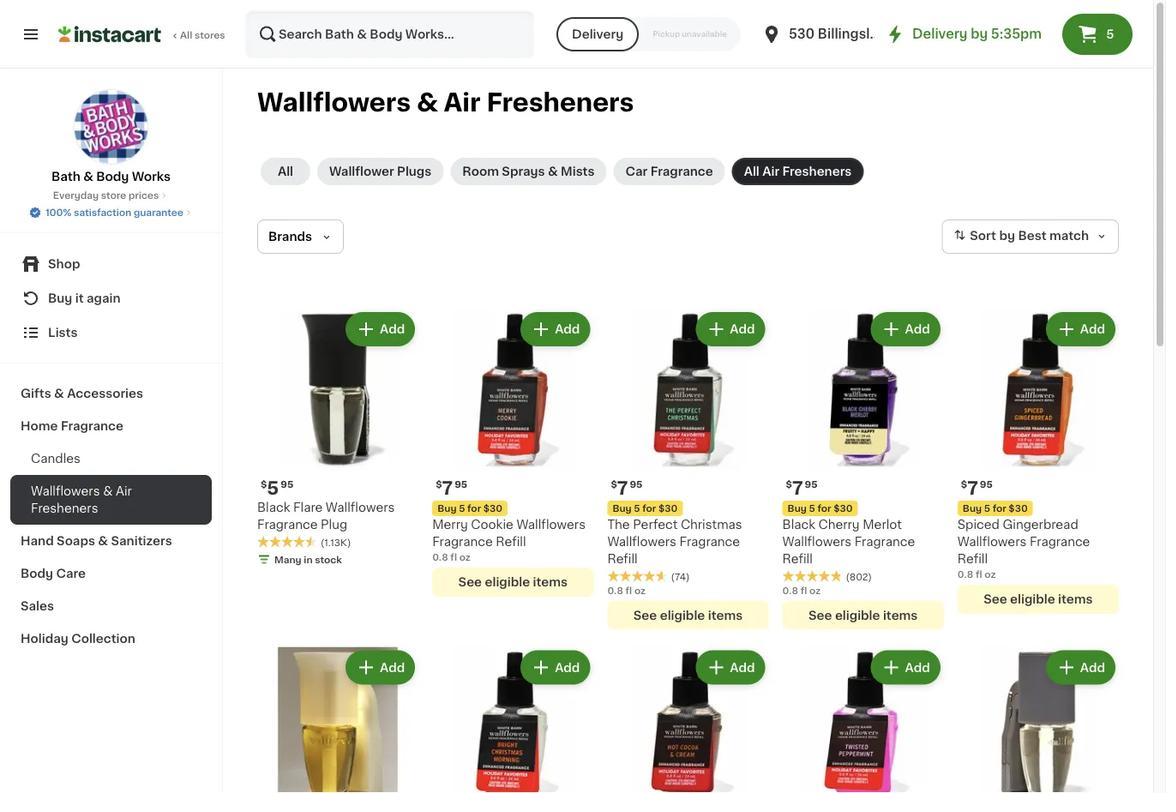 Task type: locate. For each thing, give the bounding box(es) containing it.
5 $ from the left
[[962, 480, 968, 490]]

for for black cherry merlot wallflowers fragrance refill
[[818, 504, 832, 514]]

$30 up cookie
[[484, 504, 503, 514]]

$30 for the perfect christmas wallflowers fragrance refill
[[659, 504, 678, 514]]

for up cookie
[[468, 504, 481, 514]]

home fragrance link
[[10, 410, 212, 443]]

see eligible items button
[[433, 568, 594, 597], [958, 585, 1120, 614], [608, 601, 769, 630], [783, 601, 944, 630]]

buy 5 for $30
[[613, 504, 678, 514], [438, 504, 503, 514], [788, 504, 853, 514], [963, 504, 1028, 514]]

room sprays & mists link
[[451, 158, 607, 185]]

all stores
[[180, 30, 225, 40]]

fragrance down gingerbread at the right bottom
[[1030, 536, 1091, 548]]

1 horizontal spatial air
[[444, 91, 481, 115]]

eligible
[[485, 577, 530, 589], [1011, 594, 1056, 606], [660, 610, 705, 622], [835, 610, 881, 622]]

best
[[1019, 230, 1047, 242]]

buy 5 for $30 up cherry
[[788, 504, 853, 514]]

wallflowers down spiced
[[958, 536, 1027, 548]]

perfect
[[633, 519, 678, 531]]

0.8 inside the merry cookie wallflowers fragrance refill 0.8 fl oz
[[433, 553, 448, 563]]

care
[[56, 568, 86, 580]]

everyday store prices
[[53, 191, 159, 200]]

fragrance down merlot
[[855, 536, 916, 548]]

all up 'brands'
[[278, 166, 293, 178]]

& right soaps
[[98, 535, 108, 547]]

wallflowers down cherry
[[783, 536, 852, 548]]

delivery inside delivery by 5:35pm link
[[913, 28, 968, 40]]

refill inside spiced gingerbread wallflowers fragrance refill 0.8 fl oz
[[958, 554, 988, 566]]

0 horizontal spatial fresheners
[[31, 503, 98, 515]]

4 95 from the left
[[805, 480, 818, 490]]

eligible down spiced gingerbread wallflowers fragrance refill 0.8 fl oz
[[1011, 594, 1056, 606]]

& left mists
[[548, 166, 558, 178]]

buy for spiced gingerbread wallflowers fragrance refill
[[963, 504, 982, 514]]

0 vertical spatial wallflowers & air fresheners
[[257, 91, 634, 115]]

all
[[180, 30, 192, 40], [278, 166, 293, 178], [744, 166, 760, 178]]

0.8 fl oz
[[608, 586, 646, 596], [783, 586, 821, 596]]

95 for spiced gingerbread wallflowers fragrance refill
[[980, 480, 993, 490]]

gifts & accessories
[[21, 388, 143, 400]]

eligible for black cherry merlot wallflowers fragrance refill
[[835, 610, 881, 622]]

bath & body works logo image
[[73, 89, 149, 165]]

black down '$ 5 95'
[[257, 502, 290, 514]]

fl inside spiced gingerbread wallflowers fragrance refill 0.8 fl oz
[[976, 570, 983, 580]]

wallflowers inside black cherry merlot wallflowers fragrance refill
[[783, 536, 852, 548]]

black left cherry
[[783, 519, 816, 531]]

everyday store prices link
[[53, 189, 169, 202]]

refill inside the 'the perfect christmas wallflowers fragrance refill'
[[608, 554, 638, 566]]

buy for the perfect christmas wallflowers fragrance refill
[[613, 504, 632, 514]]

eligible down the merry cookie wallflowers fragrance refill 0.8 fl oz
[[485, 577, 530, 589]]

billingsley
[[818, 28, 887, 40]]

buy 5 for $30 up spiced
[[963, 504, 1028, 514]]

by right sort
[[1000, 230, 1016, 242]]

$30 up gingerbread at the right bottom
[[1009, 504, 1028, 514]]

fragrance right car
[[651, 166, 713, 178]]

for up 'perfect'
[[643, 504, 657, 514]]

7 up "merry"
[[442, 479, 453, 497]]

1 $ 7 95 from the left
[[611, 479, 643, 497]]

fl down black cherry merlot wallflowers fragrance refill
[[801, 586, 808, 596]]

eligible for the perfect christmas wallflowers fragrance refill
[[660, 610, 705, 622]]

body up the store
[[96, 171, 129, 183]]

★★★★★
[[257, 536, 317, 548], [257, 536, 317, 548], [608, 570, 668, 582], [608, 570, 668, 582], [783, 570, 843, 582], [783, 570, 843, 582]]

see eligible items for the perfect christmas wallflowers fragrance refill
[[634, 610, 743, 622]]

buy 5 for $30 up "merry"
[[438, 504, 503, 514]]

items for spiced gingerbread wallflowers fragrance refill
[[1059, 594, 1093, 606]]

fragrance down "merry"
[[433, 536, 493, 548]]

fragrance down flare at the left bottom of page
[[257, 519, 318, 531]]

flare
[[293, 502, 323, 514]]

1 7 from the left
[[617, 479, 628, 497]]

delivery button
[[557, 17, 639, 51]]

eligible for spiced gingerbread wallflowers fragrance refill
[[1011, 594, 1056, 606]]

Best match Sort by field
[[942, 220, 1120, 254]]

4 $30 from the left
[[1009, 504, 1028, 514]]

accessories
[[67, 388, 143, 400]]

for
[[643, 504, 657, 514], [468, 504, 481, 514], [818, 504, 832, 514], [993, 504, 1007, 514]]

1 0.8 fl oz from the left
[[608, 586, 646, 596]]

black inside black cherry merlot wallflowers fragrance refill
[[783, 519, 816, 531]]

the perfect christmas wallflowers fragrance refill
[[608, 519, 743, 566]]

fl down the the
[[626, 586, 632, 596]]

all air fresheners link
[[732, 158, 864, 185]]

for up cherry
[[818, 504, 832, 514]]

black for buy 5 for $30
[[783, 519, 816, 531]]

2 $ 7 95 from the left
[[436, 479, 468, 497]]

see eligible items down spiced gingerbread wallflowers fragrance refill 0.8 fl oz
[[984, 594, 1093, 606]]

$ 7 95 up "merry"
[[436, 479, 468, 497]]

fragrance
[[651, 166, 713, 178], [61, 420, 123, 432], [257, 519, 318, 531], [680, 536, 740, 548], [433, 536, 493, 548], [855, 536, 916, 548], [1030, 536, 1091, 548]]

7
[[617, 479, 628, 497], [442, 479, 453, 497], [793, 479, 804, 497], [968, 479, 979, 497]]

1 vertical spatial air
[[763, 166, 780, 178]]

7 for merry cookie wallflowers fragrance refill
[[442, 479, 453, 497]]

see eligible items
[[459, 577, 568, 589], [984, 594, 1093, 606], [634, 610, 743, 622], [809, 610, 918, 622]]

christmas
[[681, 519, 743, 531]]

oz down black cherry merlot wallflowers fragrance refill
[[810, 586, 821, 596]]

2 horizontal spatial air
[[763, 166, 780, 178]]

$30
[[659, 504, 678, 514], [484, 504, 503, 514], [834, 504, 853, 514], [1009, 504, 1028, 514]]

0 horizontal spatial body
[[21, 568, 53, 580]]

1 95 from the left
[[281, 480, 294, 490]]

1 horizontal spatial 0.8 fl oz
[[783, 586, 821, 596]]

5 for black cherry merlot wallflowers fragrance refill
[[809, 504, 816, 514]]

95 up the the
[[630, 480, 643, 490]]

2 vertical spatial fresheners
[[31, 503, 98, 515]]

(802)
[[846, 572, 872, 582]]

0 horizontal spatial black
[[257, 502, 290, 514]]

see down the 'the perfect christmas wallflowers fragrance refill'
[[634, 610, 657, 622]]

7 up black cherry merlot wallflowers fragrance refill
[[793, 479, 804, 497]]

0.8 inside spiced gingerbread wallflowers fragrance refill 0.8 fl oz
[[958, 570, 974, 580]]

store
[[101, 191, 126, 200]]

room sprays & mists
[[463, 166, 595, 178]]

0 vertical spatial fresheners
[[487, 91, 634, 115]]

see eligible items for merry cookie wallflowers fragrance refill
[[459, 577, 568, 589]]

oz
[[460, 553, 471, 563], [985, 570, 996, 580], [635, 586, 646, 596], [810, 586, 821, 596]]

2 for from the left
[[468, 504, 481, 514]]

oz down spiced
[[985, 570, 996, 580]]

7 up the the
[[617, 479, 628, 497]]

7 for black cherry merlot wallflowers fragrance refill
[[793, 479, 804, 497]]

see eligible items down the merry cookie wallflowers fragrance refill 0.8 fl oz
[[459, 577, 568, 589]]

95 up black cherry merlot wallflowers fragrance refill
[[805, 480, 818, 490]]

it
[[75, 293, 84, 305]]

sales link
[[10, 590, 212, 623]]

eligible down '(802)'
[[835, 610, 881, 622]]

$ for merry cookie wallflowers fragrance refill
[[436, 480, 442, 490]]

0 vertical spatial by
[[971, 28, 988, 40]]

body down hand
[[21, 568, 53, 580]]

fl down spiced
[[976, 570, 983, 580]]

see eligible items button down '(74)'
[[608, 601, 769, 630]]

$ up black cherry merlot wallflowers fragrance refill
[[786, 480, 793, 490]]

by inside field
[[1000, 230, 1016, 242]]

buy
[[48, 293, 72, 305], [613, 504, 632, 514], [438, 504, 457, 514], [788, 504, 807, 514], [963, 504, 982, 514]]

stock
[[315, 555, 342, 565]]

$ 7 95 up the the
[[611, 479, 643, 497]]

3 $ 7 95 from the left
[[786, 479, 818, 497]]

3 for from the left
[[818, 504, 832, 514]]

wallflowers & air fresheners up plugs
[[257, 91, 634, 115]]

95 up "merry"
[[455, 480, 468, 490]]

buy up "merry"
[[438, 504, 457, 514]]

see eligible items button down '(802)'
[[783, 601, 944, 630]]

all for all
[[278, 166, 293, 178]]

oz down "merry"
[[460, 553, 471, 563]]

see for spiced gingerbread wallflowers fragrance refill
[[984, 594, 1008, 606]]

& up plugs
[[417, 91, 438, 115]]

1 vertical spatial black
[[783, 519, 816, 531]]

sort
[[971, 230, 997, 242]]

$ 7 95 up spiced
[[962, 479, 993, 497]]

candles
[[31, 453, 81, 465]]

product group
[[257, 309, 419, 570], [433, 309, 594, 597], [608, 309, 769, 630], [783, 309, 944, 630], [958, 309, 1120, 614], [257, 647, 419, 794], [433, 647, 594, 794], [608, 647, 769, 794], [783, 647, 944, 794], [958, 647, 1120, 794]]

$ 7 95 up black cherry merlot wallflowers fragrance refill
[[786, 479, 818, 497]]

& right bath
[[83, 171, 93, 183]]

0.8 down "merry"
[[433, 553, 448, 563]]

1 horizontal spatial by
[[1000, 230, 1016, 242]]

body inside 'link'
[[96, 171, 129, 183]]

5 for spiced gingerbread wallflowers fragrance refill
[[985, 504, 991, 514]]

5 for the perfect christmas wallflowers fragrance refill
[[634, 504, 641, 514]]

fl
[[451, 553, 457, 563], [976, 570, 983, 580], [626, 586, 632, 596], [801, 586, 808, 596]]

0 vertical spatial air
[[444, 91, 481, 115]]

0.8 fl oz down black cherry merlot wallflowers fragrance refill
[[783, 586, 821, 596]]

fl down "merry"
[[451, 553, 457, 563]]

stores
[[195, 30, 225, 40]]

see down spiced gingerbread wallflowers fragrance refill 0.8 fl oz
[[984, 594, 1008, 606]]

wallflowers & air fresheners up soaps
[[31, 486, 132, 515]]

4 $ 7 95 from the left
[[962, 479, 993, 497]]

add inside product group
[[380, 323, 405, 335]]

$ up the the
[[611, 480, 617, 490]]

fragrance down gifts & accessories on the left
[[61, 420, 123, 432]]

wallflowers down 'perfect'
[[608, 536, 677, 548]]

refill inside black cherry merlot wallflowers fragrance refill
[[783, 554, 813, 566]]

black inside black flare wallflowers fragrance plug
[[257, 502, 290, 514]]

1 horizontal spatial delivery
[[913, 28, 968, 40]]

buy 5 for $30 up 'perfect'
[[613, 504, 678, 514]]

plugs
[[397, 166, 432, 178]]

$ up "merry"
[[436, 480, 442, 490]]

3 $30 from the left
[[834, 504, 853, 514]]

4 buy 5 for $30 from the left
[[963, 504, 1028, 514]]

wallflowers up wallflower
[[257, 91, 411, 115]]

1 horizontal spatial body
[[96, 171, 129, 183]]

1 horizontal spatial all
[[278, 166, 293, 178]]

wallflowers inside black flare wallflowers fragrance plug
[[326, 502, 395, 514]]

wallflowers inside the merry cookie wallflowers fragrance refill 0.8 fl oz
[[517, 519, 586, 531]]

95 up spiced
[[980, 480, 993, 490]]

1 $30 from the left
[[659, 504, 678, 514]]

product group containing 5
[[257, 309, 419, 570]]

0 horizontal spatial 0.8 fl oz
[[608, 586, 646, 596]]

service type group
[[557, 17, 741, 51]]

2 horizontal spatial fresheners
[[783, 166, 852, 178]]

3 $ from the left
[[436, 480, 442, 490]]

0 vertical spatial black
[[257, 502, 290, 514]]

(1.13k)
[[321, 538, 351, 548]]

0 horizontal spatial all
[[180, 30, 192, 40]]

wallflowers up plug
[[326, 502, 395, 514]]

2 horizontal spatial all
[[744, 166, 760, 178]]

2 $ from the left
[[611, 480, 617, 490]]

$ up spiced
[[962, 480, 968, 490]]

many
[[275, 555, 302, 565]]

3 95 from the left
[[455, 480, 468, 490]]

100%
[[46, 208, 72, 217]]

air
[[444, 91, 481, 115], [763, 166, 780, 178], [116, 486, 132, 498]]

see eligible items button down spiced gingerbread wallflowers fragrance refill 0.8 fl oz
[[958, 585, 1120, 614]]

0.8 down the the
[[608, 586, 624, 596]]

by
[[971, 28, 988, 40], [1000, 230, 1016, 242]]

see eligible items down '(802)'
[[809, 610, 918, 622]]

100% satisfaction guarantee
[[46, 208, 183, 217]]

items
[[533, 577, 568, 589], [1059, 594, 1093, 606], [708, 610, 743, 622], [884, 610, 918, 622]]

2 buy 5 for $30 from the left
[[438, 504, 503, 514]]

black for 5
[[257, 502, 290, 514]]

see for merry cookie wallflowers fragrance refill
[[459, 577, 482, 589]]

fresheners inside wallflowers & air fresheners
[[31, 503, 98, 515]]

buy it again
[[48, 293, 121, 305]]

shop
[[48, 258, 80, 270]]

1 vertical spatial fresheners
[[783, 166, 852, 178]]

& right gifts
[[54, 388, 64, 400]]

add
[[380, 323, 405, 335], [555, 323, 580, 335], [730, 323, 755, 335], [906, 323, 931, 335], [1081, 323, 1106, 335], [380, 662, 405, 674], [555, 662, 580, 674], [730, 662, 755, 674], [906, 662, 931, 674], [1081, 662, 1106, 674]]

1 vertical spatial by
[[1000, 230, 1016, 242]]

7 for the perfect christmas wallflowers fragrance refill
[[617, 479, 628, 497]]

see eligible items button for merry cookie wallflowers fragrance refill
[[433, 568, 594, 597]]

7 up spiced
[[968, 479, 979, 497]]

for up spiced
[[993, 504, 1007, 514]]

buy up black cherry merlot wallflowers fragrance refill
[[788, 504, 807, 514]]

2 7 from the left
[[442, 479, 453, 497]]

car fragrance
[[626, 166, 713, 178]]

$30 for black cherry merlot wallflowers fragrance refill
[[834, 504, 853, 514]]

$
[[261, 480, 267, 490], [611, 480, 617, 490], [436, 480, 442, 490], [786, 480, 793, 490], [962, 480, 968, 490]]

buy left the it
[[48, 293, 72, 305]]

merry cookie wallflowers fragrance refill 0.8 fl oz
[[433, 519, 586, 563]]

0 horizontal spatial delivery
[[572, 28, 624, 40]]

1 for from the left
[[643, 504, 657, 514]]

0.8
[[433, 553, 448, 563], [958, 570, 974, 580], [608, 586, 624, 596], [783, 586, 799, 596]]

0 vertical spatial body
[[96, 171, 129, 183]]

2 $30 from the left
[[484, 504, 503, 514]]

instacart logo image
[[58, 24, 161, 45]]

all for all air fresheners
[[744, 166, 760, 178]]

by left 5:35pm
[[971, 28, 988, 40]]

all right car fragrance link at the top right of page
[[744, 166, 760, 178]]

buy 5 for $30 for spiced gingerbread wallflowers fragrance refill
[[963, 504, 1028, 514]]

items for merry cookie wallflowers fragrance refill
[[533, 577, 568, 589]]

5 95 from the left
[[980, 480, 993, 490]]

wallflowers & air fresheners
[[257, 91, 634, 115], [31, 486, 132, 515]]

1 vertical spatial wallflowers & air fresheners
[[31, 486, 132, 515]]

buy up the the
[[613, 504, 632, 514]]

3 7 from the left
[[793, 479, 804, 497]]

4 7 from the left
[[968, 479, 979, 497]]

see down the merry cookie wallflowers fragrance refill 0.8 fl oz
[[459, 577, 482, 589]]

$ inside '$ 5 95'
[[261, 480, 267, 490]]

black flare wallflowers fragrance plug
[[257, 502, 395, 531]]

buy for black cherry merlot wallflowers fragrance refill
[[788, 504, 807, 514]]

1 buy 5 for $30 from the left
[[613, 504, 678, 514]]

fragrance down christmas
[[680, 536, 740, 548]]

0.8 down spiced
[[958, 570, 974, 580]]

0.8 fl oz down the the
[[608, 586, 646, 596]]

1 horizontal spatial fresheners
[[487, 91, 634, 115]]

4 $ from the left
[[786, 480, 793, 490]]

$ for the perfect christmas wallflowers fragrance refill
[[611, 480, 617, 490]]

3 buy 5 for $30 from the left
[[788, 504, 853, 514]]

None search field
[[245, 10, 535, 58]]

wallflowers down the candles at the bottom left of the page
[[31, 486, 100, 498]]

$ for black cherry merlot wallflowers fragrance refill
[[786, 480, 793, 490]]

95 for merry cookie wallflowers fragrance refill
[[455, 480, 468, 490]]

all left stores
[[180, 30, 192, 40]]

in
[[304, 555, 313, 565]]

2 95 from the left
[[630, 480, 643, 490]]

body
[[96, 171, 129, 183], [21, 568, 53, 580]]

95 up flare at the left bottom of page
[[281, 480, 294, 490]]

1 horizontal spatial black
[[783, 519, 816, 531]]

items for the perfect christmas wallflowers fragrance refill
[[708, 610, 743, 622]]

5
[[1107, 28, 1115, 40], [267, 479, 279, 497], [634, 504, 641, 514], [459, 504, 465, 514], [809, 504, 816, 514], [985, 504, 991, 514]]

0 horizontal spatial by
[[971, 28, 988, 40]]

$30 up cherry
[[834, 504, 853, 514]]

see eligible items down '(74)'
[[634, 610, 743, 622]]

delivery inside delivery button
[[572, 28, 624, 40]]

refill inside the merry cookie wallflowers fragrance refill 0.8 fl oz
[[496, 536, 526, 548]]

$ 7 95
[[611, 479, 643, 497], [436, 479, 468, 497], [786, 479, 818, 497], [962, 479, 993, 497]]

all for all stores
[[180, 30, 192, 40]]

2 vertical spatial air
[[116, 486, 132, 498]]

wallflowers
[[257, 91, 411, 115], [31, 486, 100, 498], [326, 502, 395, 514], [517, 519, 586, 531], [608, 536, 677, 548], [783, 536, 852, 548], [958, 536, 1027, 548]]

delivery
[[913, 28, 968, 40], [572, 28, 624, 40]]

buy up spiced
[[963, 504, 982, 514]]

4 for from the left
[[993, 504, 1007, 514]]

wallflowers right cookie
[[517, 519, 586, 531]]

$ 7 95 for the perfect christmas wallflowers fragrance refill
[[611, 479, 643, 497]]

shop link
[[10, 247, 212, 281]]

oz inside the merry cookie wallflowers fragrance refill 0.8 fl oz
[[460, 553, 471, 563]]

1 $ from the left
[[261, 480, 267, 490]]

see eligible items button down the merry cookie wallflowers fragrance refill 0.8 fl oz
[[433, 568, 594, 597]]

$ up black flare wallflowers fragrance plug
[[261, 480, 267, 490]]

all stores link
[[58, 10, 226, 58]]

buy 5 for $30 for the perfect christmas wallflowers fragrance refill
[[613, 504, 678, 514]]

eligible down '(74)'
[[660, 610, 705, 622]]

2 0.8 fl oz from the left
[[783, 586, 821, 596]]

$30 up 'perfect'
[[659, 504, 678, 514]]

see down black cherry merlot wallflowers fragrance refill
[[809, 610, 833, 622]]

soaps
[[57, 535, 95, 547]]

satisfaction
[[74, 208, 131, 217]]

0 horizontal spatial air
[[116, 486, 132, 498]]

95 for the perfect christmas wallflowers fragrance refill
[[630, 480, 643, 490]]

Search field
[[247, 12, 533, 57]]

$ 7 95 for merry cookie wallflowers fragrance refill
[[436, 479, 468, 497]]

hand soaps & sanitizers
[[21, 535, 172, 547]]



Task type: describe. For each thing, give the bounding box(es) containing it.
wallflower plugs
[[329, 166, 432, 178]]

sanitizers
[[111, 535, 172, 547]]

many in stock
[[275, 555, 342, 565]]

see for the perfect christmas wallflowers fragrance refill
[[634, 610, 657, 622]]

1 horizontal spatial wallflowers & air fresheners
[[257, 91, 634, 115]]

spiced gingerbread wallflowers fragrance refill 0.8 fl oz
[[958, 519, 1091, 580]]

95 inside '$ 5 95'
[[281, 480, 294, 490]]

530
[[789, 28, 815, 40]]

again
[[87, 293, 121, 305]]

wallflower
[[329, 166, 394, 178]]

lists link
[[10, 316, 212, 350]]

buy inside buy it again 'link'
[[48, 293, 72, 305]]

cherry
[[819, 519, 860, 531]]

buy it again link
[[10, 281, 212, 316]]

sales
[[21, 601, 54, 613]]

candles link
[[10, 443, 212, 475]]

sprays
[[502, 166, 545, 178]]

5 button
[[1063, 14, 1133, 55]]

delivery by 5:35pm
[[913, 28, 1042, 40]]

5 for merry cookie wallflowers fragrance refill
[[459, 504, 465, 514]]

the
[[608, 519, 630, 531]]

1 vertical spatial body
[[21, 568, 53, 580]]

everyday
[[53, 191, 99, 200]]

530 billingsley road
[[789, 28, 925, 40]]

room
[[463, 166, 499, 178]]

fragrance inside black cherry merlot wallflowers fragrance refill
[[855, 536, 916, 548]]

see eligible items for black cherry merlot wallflowers fragrance refill
[[809, 610, 918, 622]]

fragrance inside home fragrance link
[[61, 420, 123, 432]]

for for the perfect christmas wallflowers fragrance refill
[[643, 504, 657, 514]]

black cherry merlot wallflowers fragrance refill
[[783, 519, 916, 566]]

fragrance inside spiced gingerbread wallflowers fragrance refill 0.8 fl oz
[[1030, 536, 1091, 548]]

cookie
[[471, 519, 514, 531]]

brands button
[[257, 220, 344, 254]]

0.8 fl oz for the perfect christmas wallflowers fragrance refill
[[608, 586, 646, 596]]

$30 for spiced gingerbread wallflowers fragrance refill
[[1009, 504, 1028, 514]]

see eligible items for spiced gingerbread wallflowers fragrance refill
[[984, 594, 1093, 606]]

holiday collection link
[[10, 623, 212, 655]]

fl inside the merry cookie wallflowers fragrance refill 0.8 fl oz
[[451, 553, 457, 563]]

by for delivery
[[971, 28, 988, 40]]

delivery by 5:35pm link
[[885, 24, 1042, 45]]

body care
[[21, 568, 86, 580]]

brands
[[269, 231, 312, 243]]

bath & body works link
[[51, 89, 171, 185]]

$ for spiced gingerbread wallflowers fragrance refill
[[962, 480, 968, 490]]

100% satisfaction guarantee button
[[28, 202, 194, 220]]

for for merry cookie wallflowers fragrance refill
[[468, 504, 481, 514]]

by for sort
[[1000, 230, 1016, 242]]

0.8 down black cherry merlot wallflowers fragrance refill
[[783, 586, 799, 596]]

buy 5 for $30 for black cherry merlot wallflowers fragrance refill
[[788, 504, 853, 514]]

gifts & accessories link
[[10, 377, 212, 410]]

home
[[21, 420, 58, 432]]

see eligible items button for spiced gingerbread wallflowers fragrance refill
[[958, 585, 1120, 614]]

oz down the 'the perfect christmas wallflowers fragrance refill'
[[635, 586, 646, 596]]

merlot
[[863, 519, 902, 531]]

buy for merry cookie wallflowers fragrance refill
[[438, 504, 457, 514]]

wallflower plugs link
[[317, 158, 444, 185]]

car fragrance link
[[614, 158, 725, 185]]

530 billingsley road button
[[762, 10, 925, 58]]

0.8 fl oz for black cherry merlot wallflowers fragrance refill
[[783, 586, 821, 596]]

lists
[[48, 327, 78, 339]]

& inside 'link'
[[83, 171, 93, 183]]

for for spiced gingerbread wallflowers fragrance refill
[[993, 504, 1007, 514]]

see eligible items button for black cherry merlot wallflowers fragrance refill
[[783, 601, 944, 630]]

see for black cherry merlot wallflowers fragrance refill
[[809, 610, 833, 622]]

eligible for merry cookie wallflowers fragrance refill
[[485, 577, 530, 589]]

$ 7 95 for spiced gingerbread wallflowers fragrance refill
[[962, 479, 993, 497]]

fragrance inside car fragrance link
[[651, 166, 713, 178]]

$30 for merry cookie wallflowers fragrance refill
[[484, 504, 503, 514]]

items for black cherry merlot wallflowers fragrance refill
[[884, 610, 918, 622]]

oz inside spiced gingerbread wallflowers fragrance refill 0.8 fl oz
[[985, 570, 996, 580]]

95 for black cherry merlot wallflowers fragrance refill
[[805, 480, 818, 490]]

plug
[[321, 519, 348, 531]]

$ 5 95
[[261, 479, 294, 497]]

wallflowers inside spiced gingerbread wallflowers fragrance refill 0.8 fl oz
[[958, 536, 1027, 548]]

holiday collection
[[21, 633, 135, 645]]

prices
[[129, 191, 159, 200]]

best match
[[1019, 230, 1090, 242]]

guarantee
[[134, 208, 183, 217]]

home fragrance
[[21, 420, 123, 432]]

air inside wallflowers & air fresheners
[[116, 486, 132, 498]]

fragrance inside black flare wallflowers fragrance plug
[[257, 519, 318, 531]]

$ 7 95 for black cherry merlot wallflowers fragrance refill
[[786, 479, 818, 497]]

holiday
[[21, 633, 68, 645]]

5 inside button
[[1107, 28, 1115, 40]]

fresheners inside all air fresheners link
[[783, 166, 852, 178]]

hand soaps & sanitizers link
[[10, 525, 212, 558]]

fragrance inside the 'the perfect christmas wallflowers fragrance refill'
[[680, 536, 740, 548]]

delivery for delivery
[[572, 28, 624, 40]]

wallflowers & air fresheners link
[[10, 475, 212, 525]]

all air fresheners
[[744, 166, 852, 178]]

gingerbread
[[1003, 519, 1079, 531]]

match
[[1050, 230, 1090, 242]]

hand
[[21, 535, 54, 547]]

& down candles link
[[103, 486, 113, 498]]

sort by
[[971, 230, 1016, 242]]

works
[[132, 171, 171, 183]]

buy 5 for $30 for merry cookie wallflowers fragrance refill
[[438, 504, 503, 514]]

5 inside product group
[[267, 479, 279, 497]]

(74)
[[671, 572, 690, 582]]

0 horizontal spatial wallflowers & air fresheners
[[31, 486, 132, 515]]

road
[[890, 28, 925, 40]]

merry
[[433, 519, 468, 531]]

car
[[626, 166, 648, 178]]

5:35pm
[[991, 28, 1042, 40]]

delivery for delivery by 5:35pm
[[913, 28, 968, 40]]

all link
[[261, 158, 311, 185]]

mists
[[561, 166, 595, 178]]

body care link
[[10, 558, 212, 590]]

7 for spiced gingerbread wallflowers fragrance refill
[[968, 479, 979, 497]]

spiced
[[958, 519, 1000, 531]]

wallflowers inside the 'the perfect christmas wallflowers fragrance refill'
[[608, 536, 677, 548]]

see eligible items button for the perfect christmas wallflowers fragrance refill
[[608, 601, 769, 630]]

bath
[[51, 171, 80, 183]]

fragrance inside the merry cookie wallflowers fragrance refill 0.8 fl oz
[[433, 536, 493, 548]]

gifts
[[21, 388, 51, 400]]

bath & body works
[[51, 171, 171, 183]]



Task type: vqa. For each thing, say whether or not it's contained in the screenshot.
First Aid & Safety link
no



